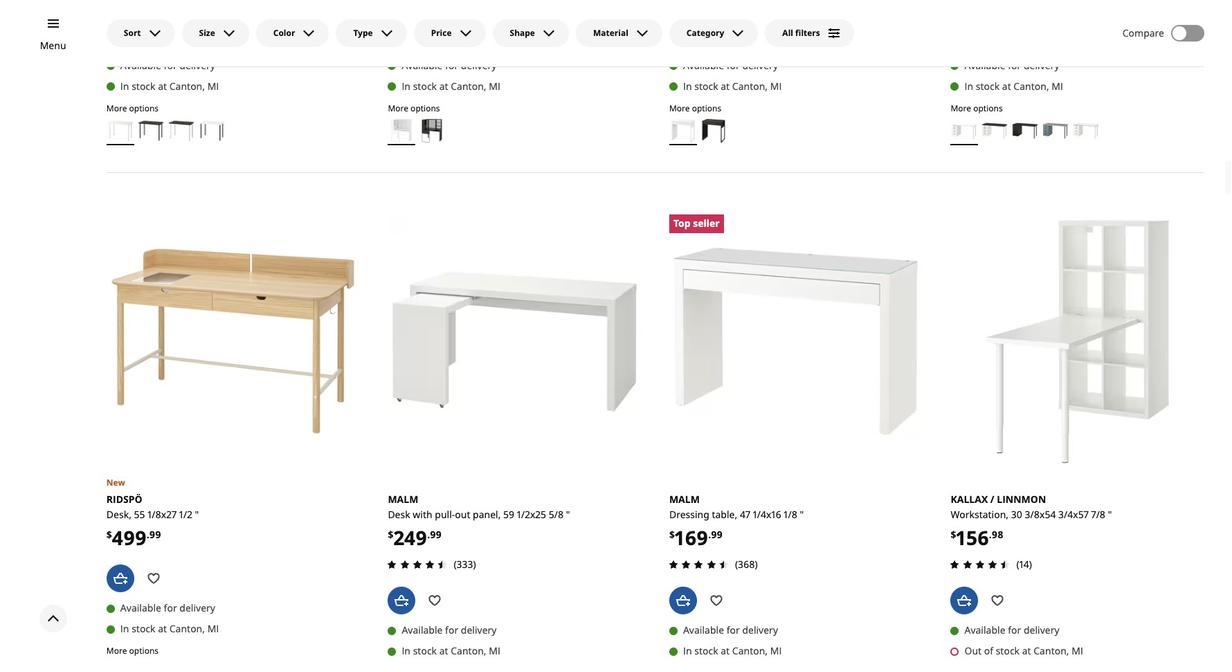 Task type: vqa. For each thing, say whether or not it's contained in the screenshot.
second " from the left
yes



Task type: describe. For each thing, give the bounding box(es) containing it.
color button
[[256, 19, 329, 47]]

top seller
[[674, 217, 720, 230]]

249
[[393, 525, 427, 551]]

$ inside kallax / linnmon workstation, 30 3/8x54 3/4x57 7/8 " $ 156 . 98
[[951, 528, 956, 541]]

filters
[[795, 27, 820, 39]]

(14)
[[1017, 558, 1032, 571]]

. inside new ridspö desk, 55 1/8x27 1/2 " $ 499 . 99
[[147, 528, 149, 541]]

material
[[593, 27, 628, 39]]

all filters button
[[765, 19, 854, 47]]

malm dressing table, 47 1/4x16 1/8 " $ 169 . 99
[[669, 493, 804, 551]]

seller
[[693, 217, 720, 230]]

$ inside malm dressing table, 47 1/4x16 1/8 " $ 169 . 99
[[669, 528, 675, 541]]

169
[[675, 525, 708, 551]]

. inside kallax / linnmon workstation, 30 3/8x54 3/4x57 7/8 " $ 156 . 98
[[989, 528, 992, 541]]

1/2x25
[[517, 508, 546, 521]]

size button
[[182, 19, 249, 47]]

malm for 169
[[669, 493, 700, 506]]

" inside malm desk with pull-out panel, 59 1/2x25 5/8 " $ 249 . 99
[[566, 508, 570, 521]]

new
[[107, 477, 125, 489]]

156
[[956, 525, 989, 551]]

$ inside new ridspö desk, 55 1/8x27 1/2 " $ 499 . 99
[[107, 528, 112, 541]]

. inside malm dressing table, 47 1/4x16 1/8 " $ 169 . 99
[[708, 528, 711, 541]]

table,
[[712, 508, 737, 521]]

desk,
[[107, 508, 131, 521]]

menu
[[40, 39, 66, 52]]

$ inside malm desk with pull-out panel, 59 1/2x25 5/8 " $ 249 . 99
[[388, 528, 393, 541]]

kallax
[[951, 493, 988, 506]]

out
[[965, 645, 982, 658]]

panel,
[[473, 508, 501, 521]]

59
[[503, 508, 514, 521]]

all filters
[[783, 27, 820, 39]]

30
[[1011, 508, 1022, 521]]

material button
[[576, 19, 662, 47]]

sort
[[124, 27, 141, 39]]

review: 4.7 out of 5 stars. total reviews: 333 image
[[384, 557, 451, 573]]

menu button
[[40, 38, 66, 53]]

sort button
[[107, 19, 175, 47]]

3/8x54
[[1025, 508, 1056, 521]]

out of stock at canton, mi
[[965, 645, 1083, 658]]

/
[[991, 493, 995, 506]]

of
[[984, 645, 993, 658]]

color
[[273, 27, 295, 39]]

1/4x16
[[753, 508, 781, 521]]

malm for 249
[[388, 493, 418, 506]]

1/8
[[784, 508, 797, 521]]



Task type: locate. For each thing, give the bounding box(es) containing it.
2 horizontal spatial 99
[[711, 528, 723, 541]]

1/2
[[179, 508, 192, 521]]

99
[[149, 528, 161, 541], [711, 528, 723, 541], [430, 528, 442, 541]]

. inside malm desk with pull-out panel, 59 1/2x25 5/8 " $ 249 . 99
[[427, 528, 430, 541]]

1 . from the left
[[147, 528, 149, 541]]

compare
[[1123, 26, 1164, 39]]

desk
[[388, 508, 410, 521]]

2 $ from the left
[[669, 528, 675, 541]]

$ down workstation,
[[951, 528, 956, 541]]

99 for 169
[[711, 528, 723, 541]]

canton,
[[169, 79, 205, 92], [732, 79, 768, 92], [451, 79, 486, 92], [1014, 79, 1049, 92], [169, 622, 205, 636], [732, 645, 768, 658], [451, 645, 486, 658], [1034, 645, 1069, 658]]

0 horizontal spatial malm
[[388, 493, 418, 506]]

dressing
[[669, 508, 709, 521]]

malm desk with pull-out panel, 59 1/2x25 5/8 " $ 249 . 99
[[388, 493, 570, 551]]

3 $ from the left
[[388, 528, 393, 541]]

99 for 499
[[149, 528, 161, 541]]

2 " from the left
[[800, 508, 804, 521]]

shape
[[510, 27, 535, 39]]

workstation,
[[951, 508, 1009, 521]]

with
[[413, 508, 432, 521]]

" inside new ridspö desk, 55 1/8x27 1/2 " $ 499 . 99
[[195, 508, 199, 521]]

$
[[107, 528, 112, 541], [669, 528, 675, 541], [388, 528, 393, 541], [951, 528, 956, 541]]

. down workstation,
[[989, 528, 992, 541]]

" right 1/8
[[800, 508, 804, 521]]

4 . from the left
[[989, 528, 992, 541]]

" right 7/8
[[1108, 508, 1112, 521]]

mi
[[207, 79, 219, 92], [770, 79, 782, 92], [489, 79, 500, 92], [1052, 79, 1063, 92], [207, 622, 219, 636], [770, 645, 782, 658], [489, 645, 500, 658], [1072, 645, 1083, 658]]

$ down desk,
[[107, 528, 112, 541]]

malm
[[669, 493, 700, 506], [388, 493, 418, 506]]

" right 1/2
[[195, 508, 199, 521]]

type
[[353, 27, 373, 39]]

malm inside malm desk with pull-out panel, 59 1/2x25 5/8 " $ 249 . 99
[[388, 493, 418, 506]]

available for delivery
[[120, 59, 215, 72], [683, 59, 778, 72], [402, 59, 497, 72], [965, 59, 1060, 72], [120, 602, 215, 615], [683, 624, 778, 637], [402, 624, 497, 637], [965, 624, 1060, 637]]

available
[[120, 59, 161, 72], [683, 59, 724, 72], [402, 59, 443, 72], [965, 59, 1006, 72], [120, 602, 161, 615], [683, 624, 724, 637], [402, 624, 443, 637], [965, 624, 1006, 637]]

1 malm from the left
[[669, 493, 700, 506]]

55
[[134, 508, 145, 521]]

category
[[687, 27, 724, 39]]

for
[[164, 59, 177, 72], [727, 59, 740, 72], [445, 59, 458, 72], [1008, 59, 1021, 72], [164, 602, 177, 615], [727, 624, 740, 637], [445, 624, 458, 637], [1008, 624, 1021, 637]]

review: 4.6 out of 5 stars. total reviews: 368 image
[[665, 557, 732, 573]]

99 inside malm dressing table, 47 1/4x16 1/8 " $ 169 . 99
[[711, 528, 723, 541]]

review: 4.4 out of 5 stars. total reviews: 14 image
[[947, 557, 1014, 573]]

" right 5/8
[[566, 508, 570, 521]]

1 horizontal spatial malm
[[669, 493, 700, 506]]

out
[[455, 508, 470, 521]]

99 down pull-
[[430, 528, 442, 541]]

malm up desk
[[388, 493, 418, 506]]

kallax / linnmon workstation, 30 3/8x54 3/4x57 7/8 " $ 156 . 98
[[951, 493, 1112, 551]]

98
[[992, 528, 1004, 541]]

$ down dressing in the right of the page
[[669, 528, 675, 541]]

99 inside new ridspö desk, 55 1/8x27 1/2 " $ 499 . 99
[[149, 528, 161, 541]]

4 " from the left
[[1108, 508, 1112, 521]]

47
[[740, 508, 750, 521]]

2 malm from the left
[[388, 493, 418, 506]]

99 inside malm desk with pull-out panel, 59 1/2x25 5/8 " $ 249 . 99
[[430, 528, 442, 541]]

malm up dressing in the right of the page
[[669, 493, 700, 506]]

stock
[[132, 79, 155, 92], [694, 79, 718, 92], [413, 79, 437, 92], [976, 79, 1000, 92], [132, 622, 155, 636], [694, 645, 718, 658], [413, 645, 437, 658], [996, 645, 1020, 658]]

99 down 1/8x27
[[149, 528, 161, 541]]

0 horizontal spatial 99
[[149, 528, 161, 541]]

malm inside malm dressing table, 47 1/4x16 1/8 " $ 169 . 99
[[669, 493, 700, 506]]

. down 1/8x27
[[147, 528, 149, 541]]

1 $ from the left
[[107, 528, 112, 541]]

3/4x57
[[1059, 508, 1089, 521]]

all
[[783, 27, 793, 39]]

3 99 from the left
[[430, 528, 442, 541]]

1 horizontal spatial 99
[[430, 528, 442, 541]]

options
[[129, 102, 159, 114], [692, 102, 721, 114], [411, 102, 440, 114], [973, 102, 1003, 114], [129, 645, 159, 657]]

3 . from the left
[[427, 528, 430, 541]]

(368)
[[735, 558, 758, 571]]

delivery
[[180, 59, 215, 72], [742, 59, 778, 72], [461, 59, 497, 72], [1024, 59, 1060, 72], [180, 602, 215, 615], [742, 624, 778, 637], [461, 624, 497, 637], [1024, 624, 1060, 637]]

.
[[147, 528, 149, 541], [708, 528, 711, 541], [427, 528, 430, 541], [989, 528, 992, 541]]

type button
[[336, 19, 407, 47]]

" inside kallax / linnmon workstation, 30 3/8x54 3/4x57 7/8 " $ 156 . 98
[[1108, 508, 1112, 521]]

category button
[[669, 19, 758, 47]]

at
[[158, 79, 167, 92], [721, 79, 730, 92], [439, 79, 448, 92], [1002, 79, 1011, 92], [158, 622, 167, 636], [721, 645, 730, 658], [439, 645, 448, 658], [1022, 645, 1031, 658]]

7/8
[[1091, 508, 1106, 521]]

2 99 from the left
[[711, 528, 723, 541]]

in stock at canton, mi
[[120, 79, 219, 92], [683, 79, 782, 92], [402, 79, 500, 92], [965, 79, 1063, 92], [120, 622, 219, 636], [683, 645, 782, 658], [402, 645, 500, 658]]

2 . from the left
[[708, 528, 711, 541]]

new ridspö desk, 55 1/8x27 1/2 " $ 499 . 99
[[107, 477, 199, 551]]

size
[[199, 27, 215, 39]]

"
[[195, 508, 199, 521], [800, 508, 804, 521], [566, 508, 570, 521], [1108, 508, 1112, 521]]

$ down desk
[[388, 528, 393, 541]]

499
[[112, 525, 147, 551]]

pull-
[[435, 508, 455, 521]]

price button
[[414, 19, 486, 47]]

1/8x27
[[148, 508, 177, 521]]

ridspö
[[107, 493, 142, 506]]

price
[[431, 27, 452, 39]]

more
[[107, 102, 127, 114], [669, 102, 690, 114], [388, 102, 408, 114], [951, 102, 971, 114], [107, 645, 127, 657]]

5/8
[[549, 508, 564, 521]]

1 99 from the left
[[149, 528, 161, 541]]

. down with
[[427, 528, 430, 541]]

99 down 'table,'
[[711, 528, 723, 541]]

top
[[674, 217, 691, 230]]

(333)
[[454, 558, 476, 571]]

4 $ from the left
[[951, 528, 956, 541]]

in
[[120, 79, 129, 92], [683, 79, 692, 92], [402, 79, 411, 92], [965, 79, 973, 92], [120, 622, 129, 636], [683, 645, 692, 658], [402, 645, 411, 658]]

. down dressing in the right of the page
[[708, 528, 711, 541]]

shape button
[[493, 19, 569, 47]]

linnmon
[[997, 493, 1046, 506]]

3 " from the left
[[566, 508, 570, 521]]

1 " from the left
[[195, 508, 199, 521]]

more options
[[107, 102, 159, 114], [669, 102, 721, 114], [388, 102, 440, 114], [951, 102, 1003, 114], [107, 645, 159, 657]]

" inside malm dressing table, 47 1/4x16 1/8 " $ 169 . 99
[[800, 508, 804, 521]]



